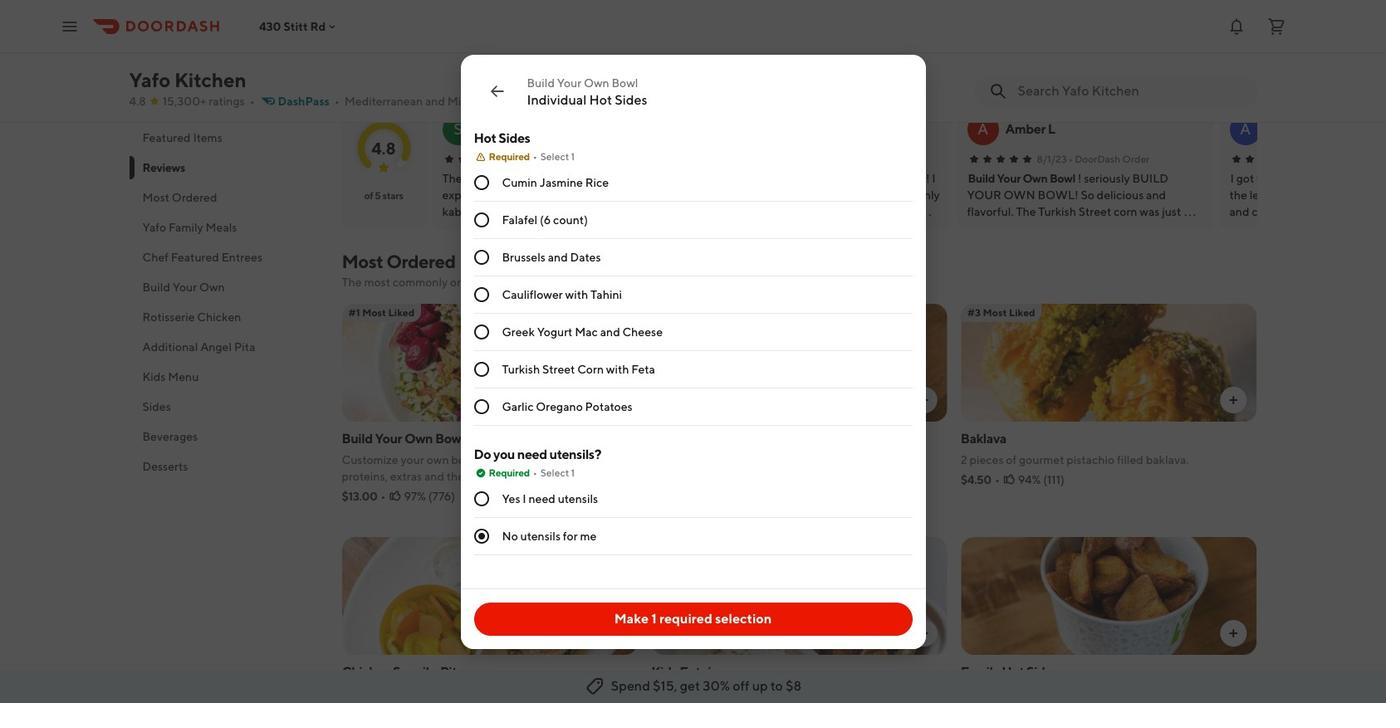 Task type: describe. For each thing, give the bounding box(es) containing it.
Garlic Oregano Potatoes radio
[[474, 399, 489, 414]]

entrée
[[679, 664, 719, 680]]

mediterranean
[[345, 95, 423, 108]]

and down 141
[[425, 95, 445, 108]]

of inside baklava 2 pieces of gourmet pistachio filled baklava.
[[1006, 453, 1017, 467]]

select for you
[[541, 466, 569, 479]]

potatoes
[[585, 400, 633, 413]]

8/1/23
[[1037, 153, 1067, 165]]

doordash for a
[[1075, 153, 1121, 165]]

dishes
[[548, 276, 581, 289]]

cumin
[[502, 176, 537, 189]]

add item to cart image for baklava
[[1227, 394, 1240, 407]]

#1 most liked
[[348, 306, 415, 319]]

bowl for own
[[435, 431, 465, 447]]

Item Search search field
[[1018, 82, 1244, 100]]

pitas
[[430, 687, 456, 700]]

build your own bowl individual hot sides
[[527, 76, 647, 108]]

(6
[[540, 213, 551, 226]]

add review button
[[1096, 64, 1181, 91]]

public
[[452, 76, 485, 89]]

1 vertical spatial featured
[[171, 251, 219, 264]]

spinach,
[[570, 687, 614, 700]]

430 stitt rd
[[259, 20, 326, 33]]

sauces!
[[474, 470, 513, 483]]

kids menu button
[[129, 362, 322, 392]]

rice
[[585, 176, 609, 189]]

• right $4.50 in the right of the page
[[995, 473, 1000, 487]]

additional
[[142, 341, 198, 354]]

need for you
[[517, 446, 547, 462]]

#2 most liked
[[658, 306, 726, 319]]

• doordash order for a
[[1069, 153, 1150, 165]]

$8
[[786, 679, 802, 694]]

(776)
[[428, 490, 455, 503]]

store
[[632, 276, 659, 289]]

build your own bowl customize your own bowl!  choose your base, toppings, proteins, extras and then sauces!
[[342, 431, 631, 483]]

2 horizontal spatial hot
[[1002, 664, 1024, 680]]

sized for chicken
[[366, 687, 393, 700]]

mac
[[575, 325, 598, 338]]

5
[[375, 189, 381, 202]]

build for build your own
[[142, 281, 170, 294]]

1 for hot sides
[[571, 150, 575, 162]]

yafo for yafo kitchen
[[129, 68, 170, 91]]

Brussels and Dates radio
[[474, 250, 489, 265]]

desserts button
[[129, 452, 322, 482]]

to
[[771, 679, 783, 694]]

need for i
[[529, 492, 556, 505]]

a
[[820, 687, 826, 700]]

2 your from the left
[[526, 453, 550, 467]]

chicken inside "chicken spanikopita bite sized baked pitas stuffed with chicken, spinach,"
[[342, 664, 391, 680]]

oregano
[[536, 400, 583, 413]]

baked
[[395, 687, 428, 700]]

dates
[[570, 250, 601, 264]]

• doordash order for s
[[552, 153, 633, 165]]

garlic oregano potatoes
[[502, 400, 633, 413]]

featured items button
[[129, 123, 322, 153]]

kids for menu
[[142, 370, 166, 384]]

#3
[[967, 306, 981, 319]]

y
[[542, 121, 551, 137]]

chef featured entrees button
[[129, 243, 322, 272]]

dialog containing individual hot sides
[[461, 54, 926, 649]]

• right 11/16/23
[[552, 153, 556, 165]]

cauliflower
[[502, 288, 563, 301]]

most ordered the most commonly ordered items and dishes from this store
[[342, 251, 659, 289]]

add
[[1106, 71, 1129, 84]]

mediterranean and middle eastern street food • 3.4 mi
[[345, 95, 642, 108]]

required for you
[[489, 466, 530, 479]]

then
[[447, 470, 471, 483]]

brussels
[[502, 250, 546, 264]]

count)
[[553, 213, 588, 226]]

add item to cart image for build your own bowl
[[608, 394, 621, 407]]

required for sides
[[489, 150, 530, 162]]

stars
[[383, 189, 403, 202]]

cheese
[[622, 325, 663, 338]]

do
[[474, 446, 491, 462]]

build your own bowl
[[968, 172, 1076, 185]]

dashpass •
[[278, 95, 340, 108]]

toppings,
[[582, 453, 631, 467]]

most inside most ordered the most commonly ordered items and dishes from this store
[[342, 251, 383, 272]]

• right dashpass
[[335, 95, 340, 108]]

hot sides group
[[474, 129, 912, 426]]

build your own bowl button
[[968, 170, 1076, 187]]

doordash for s
[[558, 153, 603, 165]]

dashpass
[[278, 95, 330, 108]]

kids menu
[[142, 370, 199, 384]]

1 inside button
[[651, 611, 657, 627]]

items
[[495, 276, 523, 289]]

chicken,
[[524, 687, 568, 700]]

i
[[523, 492, 526, 505]]

• right 8/1/23
[[1069, 153, 1073, 165]]

$13.00
[[342, 490, 378, 503]]

1 vertical spatial with
[[606, 363, 629, 376]]

hot inside the hot sides group
[[474, 130, 496, 146]]

rotisserie chicken
[[142, 311, 241, 324]]

and inside kids entrée kid sized entrée where you pick a protein and side.
[[868, 687, 888, 700]]

own for build your own bowl individual hot sides
[[584, 76, 609, 89]]

0 vertical spatial 4.8
[[129, 95, 146, 108]]

your for build your own
[[173, 281, 197, 294]]

turkish
[[502, 363, 540, 376]]

most for #3 most liked
[[983, 306, 1007, 319]]

own for build your own bowl
[[1023, 172, 1048, 185]]

Cumin Jasmine Rice radio
[[474, 175, 489, 190]]

no utensils for me
[[502, 529, 597, 543]]

build for build your own bowl
[[968, 172, 995, 185]]

2 liked from the left
[[700, 306, 726, 319]]

0 horizontal spatial of
[[364, 189, 373, 202]]

commonly
[[393, 276, 448, 289]]

utensils?
[[549, 446, 601, 462]]

add item to cart image for chicken spanikopita
[[608, 627, 621, 640]]

Greek Yogurt Mac and Cheese radio
[[474, 324, 489, 339]]

1 vertical spatial 15,300+
[[163, 95, 206, 108]]

reviews for reviews 15,300+ ratings • 141 public reviews
[[342, 51, 409, 72]]

Turkish Street Corn with Feta radio
[[474, 362, 489, 377]]

build your own bowl image
[[342, 304, 638, 422]]

baklava 2 pieces of gourmet pistachio filled baklava.
[[961, 431, 1189, 467]]

#2
[[658, 306, 671, 319]]

choose
[[483, 453, 524, 467]]

build your own
[[142, 281, 225, 294]]

0 items, open order cart image
[[1267, 16, 1287, 36]]

spend
[[611, 679, 650, 694]]

stephanie y
[[480, 121, 551, 137]]

sized for kids
[[672, 687, 699, 700]]

mi
[[629, 95, 642, 108]]

jasmine
[[540, 176, 583, 189]]

build your own button
[[129, 272, 322, 302]]

previous image
[[1204, 71, 1217, 84]]

• inside reviews 15,300+ ratings • 141 public reviews
[[426, 76, 431, 89]]

add review
[[1106, 71, 1171, 84]]

build for build your own bowl individual hot sides
[[527, 76, 555, 89]]

spanikopita
[[393, 664, 464, 680]]

0 vertical spatial with
[[565, 288, 588, 301]]

#1
[[348, 306, 360, 319]]

desserts
[[142, 460, 188, 473]]

me
[[580, 529, 597, 543]]

kids for entrée
[[651, 664, 677, 680]]

2
[[961, 453, 967, 467]]

individual
[[527, 92, 587, 108]]

1 your from the left
[[401, 453, 424, 467]]



Task type: locate. For each thing, give the bounding box(es) containing it.
own inside build your own bowl individual hot sides
[[584, 76, 609, 89]]

liked right #2
[[700, 306, 726, 319]]

select down the do you need utensils?
[[541, 466, 569, 479]]

most right the #1
[[362, 306, 386, 319]]

1 doordash from the left
[[558, 153, 603, 165]]

kid
[[651, 687, 669, 700]]

ordered for most ordered
[[172, 191, 217, 204]]

order for a
[[1123, 153, 1150, 165]]

liked for baklava
[[1009, 306, 1035, 319]]

1 vertical spatial need
[[529, 492, 556, 505]]

2 vertical spatial 1
[[651, 611, 657, 627]]

0 horizontal spatial chicken
[[197, 311, 241, 324]]

with left feta
[[606, 363, 629, 376]]

sides button
[[129, 392, 322, 422]]

bowl!
[[451, 453, 481, 467]]

0 vertical spatial required
[[489, 150, 530, 162]]

1 horizontal spatial family
[[961, 664, 999, 680]]

liked
[[388, 306, 415, 319], [700, 306, 726, 319], [1009, 306, 1035, 319]]

doordash right 8/1/23
[[1075, 153, 1121, 165]]

ordered for most ordered the most commonly ordered items and dishes from this store
[[386, 251, 456, 272]]

sized right bite
[[366, 687, 393, 700]]

Cauliflower with Tahini radio
[[474, 287, 489, 302]]

menu
[[168, 370, 199, 384]]

bowl inside build your own bowl customize your own bowl!  choose your base, toppings, proteins, extras and then sauces!
[[435, 431, 465, 447]]

• select 1 for sides
[[533, 150, 575, 162]]

0 vertical spatial ratings
[[388, 76, 424, 89]]

0 horizontal spatial bowl
[[435, 431, 465, 447]]

2 vertical spatial with
[[498, 687, 521, 700]]

• up featured items button at the left of page
[[250, 95, 255, 108]]

• select 1 down the do you need utensils?
[[533, 466, 575, 479]]

utensils left for
[[520, 529, 561, 543]]

1 vertical spatial • select 1
[[533, 466, 575, 479]]

0 vertical spatial need
[[517, 446, 547, 462]]

stephanie
[[480, 121, 540, 137]]

your inside build your own bowl individual hot sides
[[557, 76, 581, 89]]

• select 1 for you
[[533, 466, 575, 479]]

0 vertical spatial reviews
[[342, 51, 409, 72]]

base,
[[552, 453, 580, 467]]

0 horizontal spatial with
[[498, 687, 521, 700]]

with inside "chicken spanikopita bite sized baked pitas stuffed with chicken, spinach,"
[[498, 687, 521, 700]]

• doordash order right 8/1/23
[[1069, 153, 1150, 165]]

reviews up mediterranean
[[342, 51, 409, 72]]

sized right kid
[[672, 687, 699, 700]]

cauliflower with tahini
[[502, 288, 622, 301]]

1 vertical spatial ratings
[[209, 95, 245, 108]]

open menu image
[[60, 16, 80, 36]]

0 vertical spatial bowl
[[612, 76, 638, 89]]

2 sized from the left
[[672, 687, 699, 700]]

entrees
[[221, 251, 262, 264]]

2 a from the left
[[1240, 120, 1251, 138]]

1 vertical spatial bowl
[[1050, 172, 1076, 185]]

0 vertical spatial of
[[364, 189, 373, 202]]

1 horizontal spatial 4.8
[[372, 138, 396, 157]]

1 horizontal spatial kids
[[651, 664, 677, 680]]

1 for do you need utensils?
[[571, 466, 575, 479]]

liked down commonly
[[388, 306, 415, 319]]

• select 1 up cumin jasmine rice at the left of page
[[533, 150, 575, 162]]

most up yafo family meals
[[142, 191, 169, 204]]

gourmet
[[1019, 453, 1064, 467]]

0 horizontal spatial reviews
[[142, 161, 185, 174]]

ordered up yafo family meals
[[172, 191, 217, 204]]

order down item search search box
[[1123, 153, 1150, 165]]

reviews for reviews
[[142, 161, 185, 174]]

ratings up mediterranean
[[388, 76, 424, 89]]

protein
[[828, 687, 866, 700]]

bowl inside build your own bowl individual hot sides
[[612, 76, 638, 89]]

• up cumin
[[533, 150, 537, 162]]

and down own
[[424, 470, 444, 483]]

notification bell image
[[1227, 16, 1247, 36]]

utensils
[[558, 492, 598, 505], [520, 529, 561, 543]]

additional angel pita button
[[129, 332, 322, 362]]

1 right make
[[651, 611, 657, 627]]

the
[[342, 276, 362, 289]]

rotisserie chicken button
[[129, 302, 322, 332]]

1 vertical spatial of
[[1006, 453, 1017, 467]]

0 vertical spatial • select 1
[[533, 150, 575, 162]]

1 required from the top
[[489, 150, 530, 162]]

of right pieces at the right of page
[[1006, 453, 1017, 467]]

extras
[[390, 470, 422, 483]]

30%
[[703, 679, 730, 694]]

own inside button
[[1023, 172, 1048, 185]]

your inside build your own bowl customize your own bowl!  choose your base, toppings, proteins, extras and then sauces!
[[375, 431, 402, 447]]

1 horizontal spatial reviews
[[342, 51, 409, 72]]

select inside do you need utensils? group
[[541, 466, 569, 479]]

1 horizontal spatial a
[[1240, 120, 1251, 138]]

street
[[530, 95, 563, 108], [542, 363, 575, 376]]

falafel (6 count)
[[502, 213, 588, 226]]

you
[[493, 446, 515, 462], [773, 687, 793, 700]]

Yes I need utensils radio
[[474, 491, 489, 506]]

0 vertical spatial 15,300+
[[342, 76, 386, 89]]

4.8 down yafo kitchen
[[129, 95, 146, 108]]

featured left items
[[142, 131, 191, 145]]

angel
[[200, 341, 232, 354]]

dialog
[[461, 54, 926, 649]]

build
[[527, 76, 555, 89], [968, 172, 995, 185], [142, 281, 170, 294], [342, 431, 373, 447]]

entrée
[[701, 687, 736, 700]]

yafo left the "kitchen"
[[129, 68, 170, 91]]

featured items
[[142, 131, 222, 145]]

need
[[517, 446, 547, 462], [529, 492, 556, 505]]

ratings down the "kitchen"
[[209, 95, 245, 108]]

street up y at left
[[530, 95, 563, 108]]

2 order from the left
[[1123, 153, 1150, 165]]

1 horizontal spatial ratings
[[388, 76, 424, 89]]

2 • doordash order from the left
[[1069, 153, 1150, 165]]

15,300+ inside reviews 15,300+ ratings • 141 public reviews
[[342, 76, 386, 89]]

kids up kid
[[651, 664, 677, 680]]

1 vertical spatial yafo
[[142, 221, 166, 234]]

with right the stuffed
[[498, 687, 521, 700]]

most ordered
[[142, 191, 217, 204]]

your inside button
[[997, 172, 1021, 185]]

spend $15, get 30% off up to $8
[[611, 679, 802, 694]]

ordered inside most ordered button
[[172, 191, 217, 204]]

1 inside the hot sides group
[[571, 150, 575, 162]]

94% (111)
[[1018, 473, 1065, 487]]

0 horizontal spatial sized
[[366, 687, 393, 700]]

1 liked from the left
[[388, 306, 415, 319]]

need left 'base,'
[[517, 446, 547, 462]]

own down 8/1/23
[[1023, 172, 1048, 185]]

your up rotisserie chicken
[[173, 281, 197, 294]]

• left the 3.4
[[599, 95, 604, 108]]

get
[[680, 679, 700, 694]]

kids left the menu
[[142, 370, 166, 384]]

turkish street corn with feta
[[502, 363, 655, 376]]

11/16/23
[[512, 153, 550, 165]]

chicken up angel
[[197, 311, 241, 324]]

your for build your own bowl
[[997, 172, 1021, 185]]

pistachio
[[1067, 453, 1115, 467]]

food
[[565, 95, 592, 108]]

• left 141
[[426, 76, 431, 89]]

1
[[571, 150, 575, 162], [571, 466, 575, 479], [651, 611, 657, 627]]

1 horizontal spatial your
[[526, 453, 550, 467]]

a down next icon
[[1240, 120, 1251, 138]]

do you need utensils? group
[[474, 446, 912, 555]]

your
[[557, 76, 581, 89], [997, 172, 1021, 185], [173, 281, 197, 294], [375, 431, 402, 447]]

1 horizontal spatial you
[[773, 687, 793, 700]]

family inside button
[[169, 221, 203, 234]]

• select 1 inside do you need utensils? group
[[533, 466, 575, 479]]

• doordash order up rice
[[552, 153, 633, 165]]

sides inside build your own bowl individual hot sides
[[615, 92, 647, 108]]

0 vertical spatial hot
[[589, 92, 612, 108]]

0 vertical spatial 1
[[571, 150, 575, 162]]

required inside the hot sides group
[[489, 150, 530, 162]]

selection
[[715, 611, 772, 627]]

2 vertical spatial hot
[[1002, 664, 1024, 680]]

you right do
[[493, 446, 515, 462]]

build inside build your own bowl customize your own bowl!  choose your base, toppings, proteins, extras and then sauces!
[[342, 431, 373, 447]]

2 horizontal spatial with
[[606, 363, 629, 376]]

and inside build your own bowl customize your own bowl!  choose your base, toppings, proteins, extras and then sauces!
[[424, 470, 444, 483]]

make 1 required selection
[[614, 611, 772, 627]]

1 horizontal spatial order
[[1123, 153, 1150, 165]]

0 vertical spatial chicken
[[197, 311, 241, 324]]

tahini
[[591, 288, 622, 301]]

0 horizontal spatial 4.8
[[129, 95, 146, 108]]

bowl inside button
[[1050, 172, 1076, 185]]

most ordered button
[[129, 183, 322, 213]]

0 vertical spatial ordered
[[172, 191, 217, 204]]

most right #3
[[983, 306, 1007, 319]]

2 vertical spatial bowl
[[435, 431, 465, 447]]

bowl for sides
[[612, 76, 638, 89]]

0 horizontal spatial a
[[977, 120, 988, 138]]

1 horizontal spatial ordered
[[386, 251, 456, 272]]

yafo for yafo family meals
[[142, 221, 166, 234]]

1 vertical spatial utensils
[[520, 529, 561, 543]]

sized inside kids entrée kid sized entrée where you pick a protein and side.
[[672, 687, 699, 700]]

your up food
[[557, 76, 581, 89]]

• right $13.00
[[381, 490, 386, 503]]

and inside most ordered the most commonly ordered items and dishes from this store
[[526, 276, 546, 289]]

bowl down 8/1/23
[[1050, 172, 1076, 185]]

street inside the hot sides group
[[542, 363, 575, 376]]

1 up jasmine
[[571, 150, 575, 162]]

kitchen
[[174, 68, 246, 91]]

most for #2 most liked
[[674, 306, 698, 319]]

0 vertical spatial street
[[530, 95, 563, 108]]

stuffed
[[458, 687, 496, 700]]

#3 most liked
[[967, 306, 1035, 319]]

kids inside kids entrée kid sized entrée where you pick a protein and side.
[[651, 664, 677, 680]]

and up dishes
[[548, 250, 568, 264]]

ordered inside most ordered the most commonly ordered items and dishes from this store
[[386, 251, 456, 272]]

select for sides
[[541, 150, 569, 162]]

reviews inside reviews 15,300+ ratings • 141 public reviews
[[342, 51, 409, 72]]

and right items
[[526, 276, 546, 289]]

1 • select 1 from the top
[[533, 150, 575, 162]]

ordered up commonly
[[386, 251, 456, 272]]

1 down utensils?
[[571, 466, 575, 479]]

0 horizontal spatial liked
[[388, 306, 415, 319]]

1 horizontal spatial • doordash order
[[1069, 153, 1150, 165]]

your for build your own bowl individual hot sides
[[557, 76, 581, 89]]

items
[[193, 131, 222, 145]]

own for build your own
[[199, 281, 225, 294]]

your inside button
[[173, 281, 197, 294]]

meals
[[206, 221, 237, 234]]

1 vertical spatial street
[[542, 363, 575, 376]]

1 vertical spatial family
[[961, 664, 999, 680]]

reviews
[[487, 76, 527, 89]]

middle
[[447, 95, 485, 108]]

own up own
[[404, 431, 433, 447]]

ratings inside reviews 15,300+ ratings • 141 public reviews
[[388, 76, 424, 89]]

No utensils for me radio
[[474, 529, 489, 544]]

1 order from the left
[[605, 153, 633, 165]]

yafo inside button
[[142, 221, 166, 234]]

you left pick
[[773, 687, 793, 700]]

build inside button
[[968, 172, 995, 185]]

0 horizontal spatial 15,300+
[[163, 95, 206, 108]]

0 horizontal spatial ordered
[[172, 191, 217, 204]]

a
[[977, 120, 988, 138], [1240, 120, 1251, 138]]

0 vertical spatial select
[[541, 150, 569, 162]]

your left 'base,'
[[526, 453, 550, 467]]

and right mac
[[600, 325, 620, 338]]

• select 1 inside the hot sides group
[[533, 150, 575, 162]]

1 • doordash order from the left
[[552, 153, 633, 165]]

own inside build your own bowl customize your own bowl!  choose your base, toppings, proteins, extras and then sauces!
[[404, 431, 433, 447]]

bowl up own
[[435, 431, 465, 447]]

next image
[[1237, 71, 1250, 84]]

family hot sides
[[961, 664, 1058, 680]]

street left corn
[[542, 363, 575, 376]]

chef
[[142, 251, 169, 264]]

1 horizontal spatial sized
[[672, 687, 699, 700]]

own up food
[[584, 76, 609, 89]]

0 horizontal spatial ratings
[[209, 95, 245, 108]]

0 vertical spatial you
[[493, 446, 515, 462]]

review
[[1131, 71, 1171, 84]]

and
[[425, 95, 445, 108], [548, 250, 568, 264], [526, 276, 546, 289], [600, 325, 620, 338], [424, 470, 444, 483], [868, 687, 888, 700]]

from
[[584, 276, 608, 289]]

bowl up the 3.4
[[612, 76, 638, 89]]

1 vertical spatial reviews
[[142, 161, 185, 174]]

1 vertical spatial you
[[773, 687, 793, 700]]

0 horizontal spatial family
[[169, 221, 203, 234]]

• doordash order
[[552, 153, 633, 165], [1069, 153, 1150, 165]]

most up the the
[[342, 251, 383, 272]]

0 horizontal spatial order
[[605, 153, 633, 165]]

15,300+ down yafo kitchen
[[163, 95, 206, 108]]

family hot sides image
[[961, 537, 1257, 655]]

required down hot sides
[[489, 150, 530, 162]]

rd
[[310, 20, 326, 33]]

beverages
[[142, 430, 198, 444]]

kids entrée image
[[651, 537, 948, 655]]

2 required from the top
[[489, 466, 530, 479]]

feta
[[631, 363, 655, 376]]

1 horizontal spatial of
[[1006, 453, 1017, 467]]

3 liked from the left
[[1009, 306, 1035, 319]]

1 horizontal spatial chicken
[[342, 664, 391, 680]]

1 vertical spatial chicken
[[342, 664, 391, 680]]

chef featured entrees
[[142, 251, 262, 264]]

Falafel (6 count) radio
[[474, 212, 489, 227]]

utensils up for
[[558, 492, 598, 505]]

and left side.
[[868, 687, 888, 700]]

build inside build your own bowl individual hot sides
[[527, 76, 555, 89]]

featured down yafo family meals
[[171, 251, 219, 264]]

reviews up most ordered
[[142, 161, 185, 174]]

select up cumin jasmine rice at the left of page
[[541, 150, 569, 162]]

own for build your own bowl customize your own bowl!  choose your base, toppings, proteins, extras and then sauces!
[[404, 431, 433, 447]]

order for s
[[605, 153, 633, 165]]

2 • select 1 from the top
[[533, 466, 575, 479]]

1 a from the left
[[977, 120, 988, 138]]

your up customize at the left of page
[[375, 431, 402, 447]]

own down chef featured entrees
[[199, 281, 225, 294]]

chicken spanikopita image
[[342, 537, 638, 655]]

of left 5
[[364, 189, 373, 202]]

reviews link
[[342, 51, 409, 72]]

add item to cart image for family hot sides
[[1227, 627, 1240, 640]]

yafo up chef
[[142, 221, 166, 234]]

sized inside "chicken spanikopita bite sized baked pitas stuffed with chicken, spinach,"
[[366, 687, 393, 700]]

most right #2
[[674, 306, 698, 319]]

chicken inside 'button'
[[197, 311, 241, 324]]

4.8 down mediterranean
[[372, 138, 396, 157]]

0 vertical spatial utensils
[[558, 492, 598, 505]]

side.
[[891, 687, 915, 700]]

0 horizontal spatial • doordash order
[[552, 153, 633, 165]]

add item to cart image for kids entrée
[[918, 627, 931, 640]]

sides inside button
[[142, 400, 171, 414]]

0 horizontal spatial you
[[493, 446, 515, 462]]

hot inside build your own bowl individual hot sides
[[589, 92, 612, 108]]

rotisserie
[[142, 311, 195, 324]]

0 vertical spatial family
[[169, 221, 203, 234]]

most inside button
[[142, 191, 169, 204]]

need right i
[[529, 492, 556, 505]]

corn
[[577, 363, 604, 376]]

chicken
[[197, 311, 241, 324], [342, 664, 391, 680]]

required up yes
[[489, 466, 530, 479]]

• down the do you need utensils?
[[533, 466, 537, 479]]

build for build your own bowl customize your own bowl!  choose your base, toppings, proteins, extras and then sauces!
[[342, 431, 373, 447]]

your for build your own bowl customize your own bowl!  choose your base, toppings, proteins, extras and then sauces!
[[375, 431, 402, 447]]

individual hot sides image
[[651, 304, 948, 422]]

1 vertical spatial hot
[[474, 130, 496, 146]]

additional angel pita
[[142, 341, 255, 354]]

1 vertical spatial required
[[489, 466, 530, 479]]

15,300+ down reviews "link"
[[342, 76, 386, 89]]

yafo kitchen
[[129, 68, 246, 91]]

baklava image
[[961, 304, 1257, 422]]

for
[[563, 529, 578, 543]]

1 vertical spatial 4.8
[[372, 138, 396, 157]]

0 vertical spatial yafo
[[129, 68, 170, 91]]

your up extras
[[401, 453, 424, 467]]

0 horizontal spatial hot
[[474, 130, 496, 146]]

off
[[733, 679, 750, 694]]

with left tahini
[[565, 288, 588, 301]]

2 horizontal spatial bowl
[[1050, 172, 1076, 185]]

• inside the hot sides group
[[533, 150, 537, 162]]

2 horizontal spatial liked
[[1009, 306, 1035, 319]]

back image
[[487, 81, 507, 101]]

1 horizontal spatial liked
[[700, 306, 726, 319]]

own inside button
[[199, 281, 225, 294]]

1 inside do you need utensils? group
[[571, 466, 575, 479]]

bite
[[342, 687, 363, 700]]

select inside the hot sides group
[[541, 150, 569, 162]]

build inside button
[[142, 281, 170, 294]]

sides
[[615, 92, 647, 108], [499, 130, 530, 146], [142, 400, 171, 414], [1027, 664, 1058, 680]]

own
[[427, 453, 449, 467]]

required
[[489, 150, 530, 162], [489, 466, 530, 479]]

required inside do you need utensils? group
[[489, 466, 530, 479]]

1 vertical spatial kids
[[651, 664, 677, 680]]

you inside kids entrée kid sized entrée where you pick a protein and side.
[[773, 687, 793, 700]]

hot sides
[[474, 130, 530, 146]]

of
[[364, 189, 373, 202], [1006, 453, 1017, 467]]

1 sized from the left
[[366, 687, 393, 700]]

1 vertical spatial ordered
[[386, 251, 456, 272]]

2 doordash from the left
[[1075, 153, 1121, 165]]

0 vertical spatial featured
[[142, 131, 191, 145]]

liked for build
[[388, 306, 415, 319]]

2 select from the top
[[541, 466, 569, 479]]

• select 1
[[533, 150, 575, 162], [533, 466, 575, 479]]

add item to cart image
[[608, 394, 621, 407], [918, 394, 931, 407], [1227, 394, 1240, 407], [608, 627, 621, 640], [918, 627, 931, 640], [1227, 627, 1240, 640]]

1 horizontal spatial hot
[[589, 92, 612, 108]]

select
[[541, 150, 569, 162], [541, 466, 569, 479]]

1 horizontal spatial doordash
[[1075, 153, 1121, 165]]

kids inside button
[[142, 370, 166, 384]]

$15,
[[653, 679, 677, 694]]

0 horizontal spatial kids
[[142, 370, 166, 384]]

• inside do you need utensils? group
[[533, 466, 537, 479]]

order up rice
[[605, 153, 633, 165]]

most for #1 most liked
[[362, 306, 386, 319]]

doordash up rice
[[558, 153, 603, 165]]

chicken up bite
[[342, 664, 391, 680]]

1 horizontal spatial with
[[565, 288, 588, 301]]

liked right #3
[[1009, 306, 1035, 319]]

1 horizontal spatial bowl
[[612, 76, 638, 89]]

you inside group
[[493, 446, 515, 462]]

sides inside group
[[499, 130, 530, 146]]

0 horizontal spatial your
[[401, 453, 424, 467]]

a left amber
[[977, 120, 988, 138]]

1 select from the top
[[541, 150, 569, 162]]

1 vertical spatial 1
[[571, 466, 575, 479]]

0 vertical spatial kids
[[142, 370, 166, 384]]

your down amber
[[997, 172, 1021, 185]]

chicken spanikopita bite sized baked pitas stuffed with chicken, spinach,
[[342, 664, 632, 703]]

0 horizontal spatial doordash
[[558, 153, 603, 165]]

1 horizontal spatial 15,300+
[[342, 76, 386, 89]]

1 vertical spatial select
[[541, 466, 569, 479]]



Task type: vqa. For each thing, say whether or not it's contained in the screenshot.
I
yes



